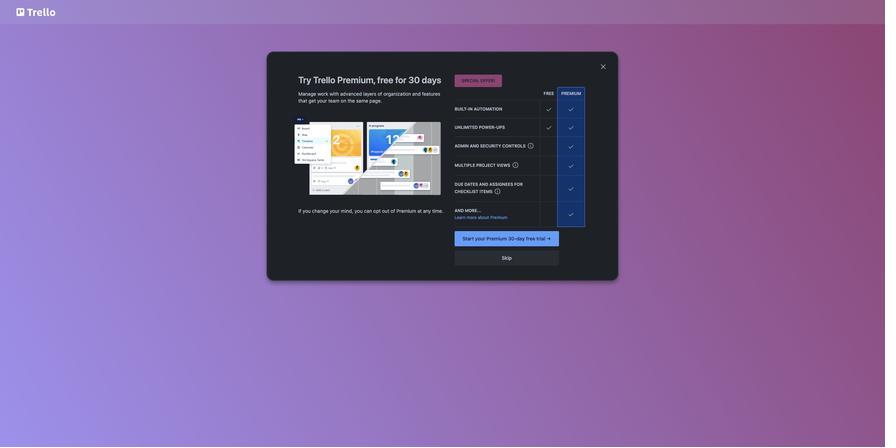 Task type: locate. For each thing, give the bounding box(es) containing it.
if
[[298, 208, 301, 214]]

start your premium 30-day free trial →
[[463, 236, 551, 242]]

advanced
[[340, 91, 362, 97]]

days
[[422, 75, 441, 85]]

the
[[348, 98, 355, 104]]

trial
[[537, 236, 545, 242]]

0 vertical spatial free
[[377, 75, 394, 85]]

ups
[[496, 125, 505, 130]]

dates
[[465, 182, 478, 187]]

work
[[318, 91, 328, 97]]

team
[[328, 98, 340, 104]]

2 you from the left
[[355, 208, 363, 214]]

0 vertical spatial your
[[317, 98, 327, 104]]

of up page.
[[378, 91, 382, 97]]

learn more about premium link
[[455, 214, 538, 221]]

in
[[468, 107, 473, 112]]

premium,
[[337, 75, 375, 85]]

that
[[298, 98, 307, 104]]

day
[[517, 236, 525, 242]]

2 vertical spatial and
[[479, 182, 488, 187]]

mind,
[[341, 208, 353, 214]]

premium
[[561, 91, 581, 96], [397, 208, 416, 214], [490, 215, 508, 220], [487, 236, 507, 242]]

and down 30
[[412, 91, 421, 97]]

premium inside and more... learn more about premium
[[490, 215, 508, 220]]

get
[[309, 98, 316, 104]]

premium left at
[[397, 208, 416, 214]]

same
[[356, 98, 368, 104]]

0 horizontal spatial your
[[317, 98, 327, 104]]

if you change your mind, you can opt out of premium at any time.
[[298, 208, 444, 214]]

0 horizontal spatial free
[[377, 75, 394, 85]]

of
[[378, 91, 382, 97], [391, 208, 395, 214]]

of right out
[[391, 208, 395, 214]]

checklist
[[455, 189, 479, 194]]

1 horizontal spatial of
[[391, 208, 395, 214]]

built-in automation
[[455, 107, 502, 112]]

you
[[303, 208, 311, 214], [355, 208, 363, 214]]

can
[[364, 208, 372, 214]]

1 horizontal spatial you
[[355, 208, 363, 214]]

you right if in the left of the page
[[303, 208, 311, 214]]

admin
[[455, 143, 469, 149]]

at
[[418, 208, 422, 214]]

for left 30
[[395, 75, 407, 85]]

admin and security controls
[[455, 143, 526, 149]]

multiple project views
[[455, 163, 510, 168]]

and up the items
[[479, 182, 488, 187]]

for right assignees
[[514, 182, 523, 187]]

1 horizontal spatial for
[[514, 182, 523, 187]]

skip button
[[455, 251, 559, 266]]

2 horizontal spatial your
[[475, 236, 485, 242]]

try
[[298, 75, 311, 85]]

your down 'work' in the left top of the page
[[317, 98, 327, 104]]

more
[[467, 215, 477, 220]]

organization
[[384, 91, 411, 97]]

0 horizontal spatial of
[[378, 91, 382, 97]]

0 horizontal spatial for
[[395, 75, 407, 85]]

and
[[455, 208, 464, 213]]

0 vertical spatial for
[[395, 75, 407, 85]]

0 vertical spatial of
[[378, 91, 382, 97]]

and right admin
[[470, 143, 479, 149]]

1 vertical spatial for
[[514, 182, 523, 187]]

manage
[[298, 91, 316, 97]]

free right day
[[526, 236, 535, 242]]

0 vertical spatial and
[[412, 91, 421, 97]]

special
[[462, 78, 479, 83]]

for
[[395, 75, 407, 85], [514, 182, 523, 187]]

1 vertical spatial and
[[470, 143, 479, 149]]

layers
[[363, 91, 376, 97]]

for for free
[[395, 75, 407, 85]]

items
[[480, 189, 493, 194]]

trello
[[313, 75, 335, 85]]

1 horizontal spatial your
[[330, 208, 340, 214]]

0 horizontal spatial you
[[303, 208, 311, 214]]

you left 'can'
[[355, 208, 363, 214]]

your left mind,
[[330, 208, 340, 214]]

1 vertical spatial free
[[526, 236, 535, 242]]

for inside the due dates and assignees for checklist items
[[514, 182, 523, 187]]

free up organization
[[377, 75, 394, 85]]

free
[[377, 75, 394, 85], [526, 236, 535, 242]]

premium right about
[[490, 215, 508, 220]]

your right start
[[475, 236, 485, 242]]

opt
[[373, 208, 381, 214]]

trello image
[[15, 4, 57, 20]]

change
[[312, 208, 329, 214]]

time.
[[432, 208, 444, 214]]

30
[[409, 75, 420, 85]]

offer!
[[480, 78, 495, 83]]

your
[[317, 98, 327, 104], [330, 208, 340, 214], [475, 236, 485, 242]]

and
[[412, 91, 421, 97], [470, 143, 479, 149], [479, 182, 488, 187]]



Task type: vqa. For each thing, say whether or not it's contained in the screenshot.
items
yes



Task type: describe. For each thing, give the bounding box(es) containing it.
assignees
[[490, 182, 513, 187]]

premium right 'free'
[[561, 91, 581, 96]]

more...
[[465, 208, 481, 213]]

1 you from the left
[[303, 208, 311, 214]]

→
[[547, 236, 551, 242]]

1 vertical spatial your
[[330, 208, 340, 214]]

with
[[330, 91, 339, 97]]

learn
[[455, 215, 466, 220]]

and inside the due dates and assignees for checklist items
[[479, 182, 488, 187]]

unlimited power-ups
[[455, 125, 505, 130]]

automation
[[474, 107, 502, 112]]

skip
[[502, 255, 512, 261]]

manage work with advanced layers of organization and features that get your team on the same page.
[[298, 91, 440, 104]]

page.
[[370, 98, 382, 104]]

multiple
[[455, 163, 475, 168]]

on
[[341, 98, 346, 104]]

for for assignees
[[514, 182, 523, 187]]

30-
[[508, 236, 517, 242]]

any
[[423, 208, 431, 214]]

power-
[[479, 125, 496, 130]]

controls
[[502, 143, 526, 149]]

your inside manage work with advanced layers of organization and features that get your team on the same page.
[[317, 98, 327, 104]]

1 horizontal spatial free
[[526, 236, 535, 242]]

unlimited
[[455, 125, 478, 130]]

features
[[422, 91, 440, 97]]

premium left 30-
[[487, 236, 507, 242]]

due dates and assignees for checklist items
[[455, 182, 523, 194]]

and more... learn more about premium
[[455, 208, 508, 220]]

of inside manage work with advanced layers of organization and features that get your team on the same page.
[[378, 91, 382, 97]]

due
[[455, 182, 463, 187]]

security
[[480, 143, 501, 149]]

start
[[463, 236, 474, 242]]

2 vertical spatial your
[[475, 236, 485, 242]]

views
[[497, 163, 510, 168]]

special offer!
[[462, 78, 495, 83]]

about
[[478, 215, 489, 220]]

built-
[[455, 107, 468, 112]]

1 vertical spatial of
[[391, 208, 395, 214]]

free
[[544, 91, 554, 96]]

and inside manage work with advanced layers of organization and features that get your team on the same page.
[[412, 91, 421, 97]]

project
[[476, 163, 496, 168]]

out
[[382, 208, 389, 214]]

close image
[[599, 63, 608, 71]]

try trello premium, free for 30 days
[[298, 75, 441, 85]]



